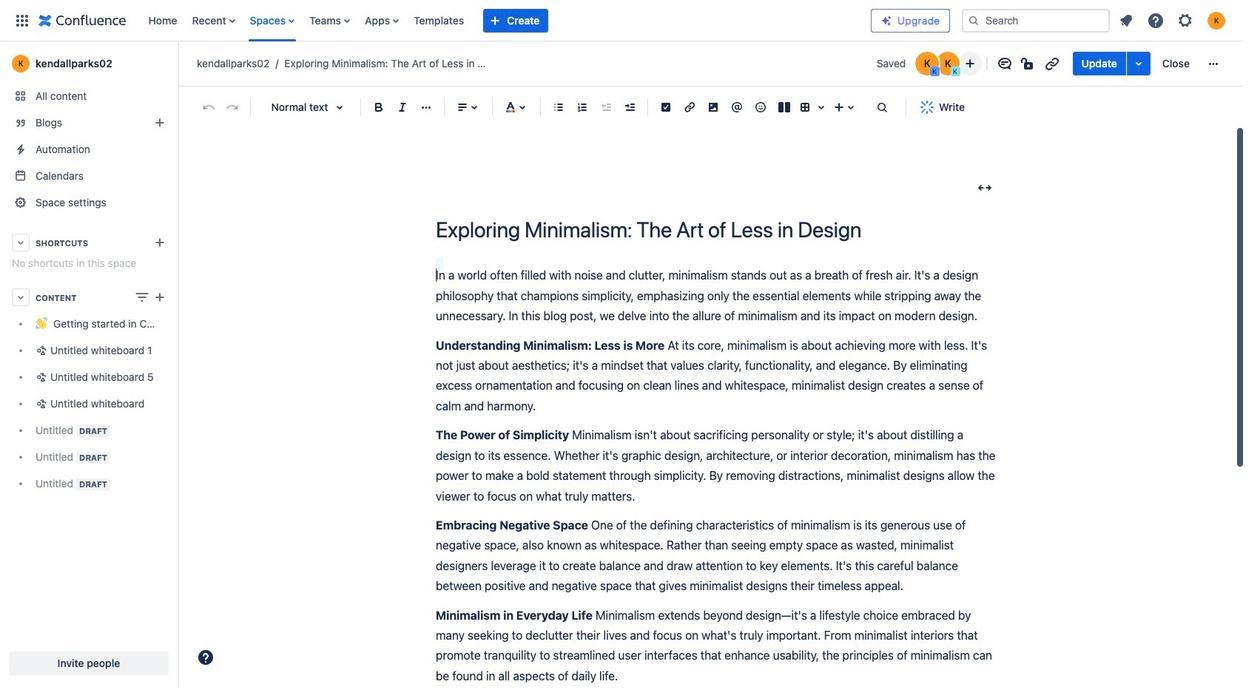 Task type: describe. For each thing, give the bounding box(es) containing it.
list formating group
[[547, 95, 642, 119]]

link ⌘k image
[[681, 98, 699, 116]]

make page full-width image
[[976, 179, 994, 197]]

table ⇧⌥t image
[[796, 98, 814, 116]]

change view image
[[133, 289, 151, 306]]

more formatting image
[[417, 98, 435, 116]]

no restrictions image
[[1019, 55, 1037, 73]]

Main content area, start typing to enter text. text field
[[436, 266, 998, 688]]

your profile and preferences image
[[1208, 11, 1226, 29]]

global element
[[9, 0, 871, 41]]

comment icon image
[[996, 55, 1014, 73]]

more image
[[1205, 55, 1223, 73]]

bold ⌘b image
[[370, 98, 388, 116]]

tree inside the space element
[[6, 311, 172, 497]]

space element
[[0, 41, 178, 688]]

Blog post title text field
[[436, 218, 998, 242]]

bullet list ⌘⇧8 image
[[550, 98, 568, 116]]

add image, video, or file image
[[705, 98, 722, 116]]

settings icon image
[[1177, 11, 1194, 29]]



Task type: vqa. For each thing, say whether or not it's contained in the screenshot.
Give this page a title 'Text Field'
no



Task type: locate. For each thing, give the bounding box(es) containing it.
action item [] image
[[657, 98, 675, 116]]

list for appswitcher icon
[[141, 0, 871, 41]]

table size image
[[813, 98, 830, 116]]

help icon image
[[1147, 11, 1165, 29]]

italic ⌘i image
[[394, 98, 411, 116]]

list
[[141, 0, 871, 41], [1113, 7, 1234, 34]]

layouts image
[[776, 98, 793, 116]]

find and replace image
[[873, 98, 891, 116]]

invite to edit image
[[961, 55, 979, 73]]

adjust update settings image
[[1130, 55, 1148, 73]]

notification icon image
[[1118, 11, 1135, 29]]

create a blog image
[[151, 114, 169, 132]]

tree
[[6, 311, 172, 497]]

banner
[[0, 0, 1243, 41]]

emoji : image
[[752, 98, 770, 116]]

search image
[[968, 14, 980, 26]]

1 horizontal spatial list
[[1113, 7, 1234, 34]]

add shortcut image
[[151, 234, 169, 252]]

collapse sidebar image
[[161, 49, 194, 78]]

numbered list ⌘⇧7 image
[[574, 98, 591, 116]]

appswitcher icon image
[[13, 11, 31, 29]]

None search field
[[962, 9, 1110, 32]]

create image
[[151, 289, 169, 306]]

text formatting group
[[367, 95, 438, 119]]

mention @ image
[[728, 98, 746, 116]]

list for "premium" image on the top right of the page
[[1113, 7, 1234, 34]]

avatar group element
[[914, 50, 961, 77]]

copy link image
[[1043, 55, 1061, 73]]

0 horizontal spatial list
[[141, 0, 871, 41]]

group
[[1073, 52, 1199, 75]]

indent tab image
[[621, 98, 639, 116]]

Search field
[[962, 9, 1110, 32]]

confluence image
[[38, 11, 126, 29], [38, 11, 126, 29]]

align left image
[[454, 98, 471, 116]]

premium image
[[881, 14, 893, 26]]



